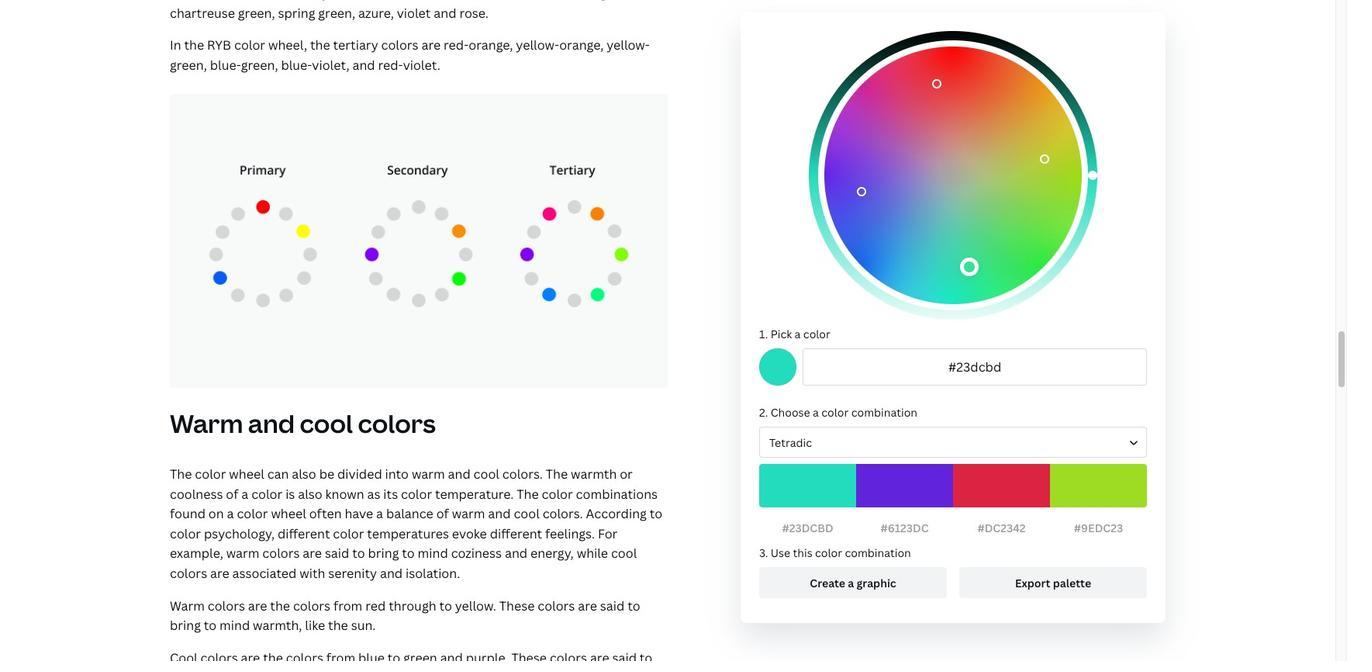 Task type: vqa. For each thing, say whether or not it's contained in the screenshot.
1st orange, from the left
yes



Task type: describe. For each thing, give the bounding box(es) containing it.
bring inside warm colors are the colors from red through to yellow. these            colors are said to bring to mind warmth, like the sun.
[[170, 617, 201, 634]]

and up red
[[380, 565, 403, 582]]

be
[[319, 466, 335, 483]]

warm for warm and cool colors
[[170, 407, 243, 440]]

3. use this color combination
[[760, 545, 912, 560]]

tetradic
[[770, 435, 812, 450]]

1 green, from the left
[[170, 57, 207, 74]]

can
[[267, 466, 289, 483]]

the color wheel can also be divided into warm and cool colors. the            warmth or coolness of a color is also known as its color            temperature. the color combinations found on a color wheel often            have a balance of warm and cool colors. according to color            psychology, different color temperatures evoke different feelings.            for example, warm colors are said to bring to mind coziness and            energy, while cool colors are associated with serenity and            isolation.
[[170, 466, 663, 582]]

serenity
[[328, 565, 377, 582]]

1 horizontal spatial red-
[[444, 37, 469, 54]]

psychology,
[[204, 525, 275, 542]]

color up coolness
[[195, 466, 226, 483]]

mind inside warm colors are the colors from red through to yellow. these            colors are said to bring to mind warmth, like the sun.
[[220, 617, 250, 634]]

and up can
[[248, 407, 295, 440]]

violet.
[[403, 57, 441, 74]]

1 horizontal spatial warm
[[412, 466, 445, 483]]

color down warmth
[[542, 485, 573, 502]]

a up psychology,
[[242, 485, 249, 502]]

bring inside the color wheel can also be divided into warm and cool colors. the            warmth or coolness of a color is also known as its color            temperature. the color combinations found on a color wheel often            have a balance of warm and cool colors. according to color            psychology, different color temperatures evoke different feelings.            for example, warm colors are said to bring to mind coziness and            energy, while cool colors are associated with serenity and            isolation.
[[368, 545, 399, 562]]

2 green, from the left
[[241, 57, 278, 74]]

colors up like
[[293, 597, 331, 614]]

its
[[384, 485, 398, 502]]

the up violet,
[[310, 37, 330, 54]]

colors down associated
[[208, 597, 245, 614]]

have
[[345, 505, 373, 522]]

mind inside the color wheel can also be divided into warm and cool colors. the            warmth or coolness of a color is also known as its color            temperature. the color combinations found on a color wheel often            have a balance of warm and cool colors. according to color            psychology, different color temperatures evoke different feelings.            for example, warm colors are said to bring to mind coziness and            energy, while cool colors are associated with serenity and            isolation.
[[418, 545, 448, 562]]

choose
[[771, 405, 811, 420]]

into
[[385, 466, 409, 483]]

2 blue- from the left
[[281, 57, 312, 74]]

or
[[620, 466, 633, 483]]

colors up into
[[358, 407, 436, 440]]

2 orange, from the left
[[560, 37, 604, 54]]

isolation.
[[406, 565, 460, 582]]

said inside warm colors are the colors from red through to yellow. these            colors are said to bring to mind warmth, like the sun.
[[600, 597, 625, 614]]

color down found
[[170, 525, 201, 542]]

red
[[366, 597, 386, 614]]

warm for warm colors are the colors from red through to yellow. these            colors are said to bring to mind warmth, like the sun.
[[170, 597, 205, 614]]

colors inside in the ryb color wheel, the tertiary colors are red-orange, yellow-orange,            yellow- green, blue-green, blue-violet, and red-violet.
[[381, 37, 419, 54]]

combinations
[[576, 485, 658, 502]]

1 orange, from the left
[[469, 37, 513, 54]]

1 horizontal spatial wheel
[[271, 505, 306, 522]]

color right choose in the right of the page
[[822, 405, 849, 420]]

like
[[305, 617, 325, 634]]

color down have at the bottom left
[[333, 525, 364, 542]]

warm colors are the colors from red through to yellow. these            colors are said to bring to mind warmth, like the sun.
[[170, 597, 641, 634]]

1 vertical spatial of
[[437, 505, 449, 522]]

yellow.
[[455, 597, 496, 614]]

cool up the energy, at the bottom left of page
[[514, 505, 540, 522]]

0 vertical spatial colors.
[[503, 466, 543, 483]]

coolness
[[170, 485, 223, 502]]

divided
[[338, 466, 382, 483]]

cool down for
[[611, 545, 637, 562]]

are inside in the ryb color wheel, the tertiary colors are red-orange, yellow-orange,            yellow- green, blue-green, blue-violet, and red-violet.
[[422, 37, 441, 54]]

a right pick
[[795, 327, 801, 341]]

1.
[[760, 327, 768, 341]]



Task type: locate. For each thing, give the bounding box(es) containing it.
colors right these
[[538, 597, 575, 614]]

while
[[577, 545, 608, 562]]

1 horizontal spatial orange,
[[560, 37, 604, 54]]

this
[[793, 545, 813, 560]]

mind up isolation.
[[418, 545, 448, 562]]

1 vertical spatial warm
[[170, 597, 205, 614]]

the
[[170, 466, 192, 483], [546, 466, 568, 483], [517, 485, 539, 502]]

1 vertical spatial bring
[[170, 617, 201, 634]]

violet,
[[312, 57, 350, 74]]

0 horizontal spatial warm
[[226, 545, 260, 562]]

cool up temperature.
[[474, 466, 500, 483]]

2.
[[760, 405, 768, 420]]

color right ryb
[[234, 37, 265, 54]]

the up coolness
[[170, 466, 192, 483]]

of right coolness
[[226, 485, 239, 502]]

to
[[650, 505, 663, 522], [352, 545, 365, 562], [402, 545, 415, 562], [440, 597, 452, 614], [628, 597, 641, 614], [204, 617, 217, 634]]

wheel
[[229, 466, 264, 483], [271, 505, 306, 522]]

for
[[598, 525, 618, 542]]

color right this
[[815, 545, 843, 560]]

and down temperature.
[[488, 505, 511, 522]]

1. pick a color
[[760, 327, 831, 341]]

and down tertiary
[[353, 57, 375, 74]]

said down the while
[[600, 597, 625, 614]]

warm down the example,
[[170, 597, 205, 614]]

color right pick
[[804, 327, 831, 341]]

in
[[170, 37, 181, 54]]

mind left warmth,
[[220, 617, 250, 634]]

example,
[[170, 545, 223, 562]]

0 horizontal spatial blue-
[[210, 57, 241, 74]]

warm inside warm colors are the colors from red through to yellow. these            colors are said to bring to mind warmth, like the sun.
[[170, 597, 205, 614]]

from
[[334, 597, 363, 614]]

warmth,
[[253, 617, 302, 634]]

temperature.
[[435, 485, 514, 502]]

1 yellow- from the left
[[516, 37, 560, 54]]

and inside in the ryb color wheel, the tertiary colors are red-orange, yellow-orange,            yellow- green, blue-green, blue-violet, and red-violet.
[[353, 57, 375, 74]]

2 horizontal spatial warm
[[452, 505, 485, 522]]

0 horizontal spatial orange,
[[469, 37, 513, 54]]

colors. up temperature.
[[503, 466, 543, 483]]

are up the violet.
[[422, 37, 441, 54]]

1 horizontal spatial bring
[[368, 545, 399, 562]]

colors down the example,
[[170, 565, 207, 582]]

are
[[422, 37, 441, 54], [303, 545, 322, 562], [210, 565, 229, 582], [248, 597, 267, 614], [578, 597, 597, 614]]

tetradic button
[[760, 427, 1148, 458]]

temperatures
[[367, 525, 449, 542]]

None text field
[[803, 348, 1148, 386]]

color up balance
[[401, 485, 432, 502]]

yellow-
[[516, 37, 560, 54], [607, 37, 650, 54]]

balance
[[386, 505, 434, 522]]

blue-
[[210, 57, 241, 74], [281, 57, 312, 74]]

warm down psychology,
[[226, 545, 260, 562]]

said up serenity
[[325, 545, 349, 562]]

0 horizontal spatial different
[[278, 525, 330, 542]]

and up temperature.
[[448, 466, 471, 483]]

0 vertical spatial mind
[[418, 545, 448, 562]]

0 vertical spatial said
[[325, 545, 349, 562]]

1 vertical spatial wheel
[[271, 505, 306, 522]]

warm right into
[[412, 466, 445, 483]]

according
[[586, 505, 647, 522]]

colors.
[[503, 466, 543, 483], [543, 505, 583, 522]]

warm up coolness
[[170, 407, 243, 440]]

blue- down wheel,
[[281, 57, 312, 74]]

2 warm from the top
[[170, 597, 205, 614]]

2 vertical spatial warm
[[226, 545, 260, 562]]

color up psychology,
[[237, 505, 268, 522]]

with
[[300, 565, 325, 582]]

warm up evoke
[[452, 505, 485, 522]]

ryb
[[207, 37, 231, 54]]

different up the energy, at the bottom left of page
[[490, 525, 543, 542]]

a down as
[[376, 505, 383, 522]]

colors up associated
[[262, 545, 300, 562]]

color
[[234, 37, 265, 54], [804, 327, 831, 341], [822, 405, 849, 420], [195, 466, 226, 483], [252, 485, 283, 502], [401, 485, 432, 502], [542, 485, 573, 502], [237, 505, 268, 522], [170, 525, 201, 542], [333, 525, 364, 542], [815, 545, 843, 560]]

are down the example,
[[210, 565, 229, 582]]

2. choose a color combination
[[760, 405, 918, 420]]

warm and cool colors
[[170, 407, 436, 440]]

are up with
[[303, 545, 322, 562]]

feelings.
[[545, 525, 595, 542]]

a right choose in the right of the page
[[813, 405, 819, 420]]

the down from
[[328, 617, 348, 634]]

1 different from the left
[[278, 525, 330, 542]]

tertiary
[[333, 37, 378, 54]]

also left be
[[292, 466, 316, 483]]

1 vertical spatial colors.
[[543, 505, 583, 522]]

1 blue- from the left
[[210, 57, 241, 74]]

1 vertical spatial warm
[[452, 505, 485, 522]]

0 vertical spatial of
[[226, 485, 239, 502]]

2 different from the left
[[490, 525, 543, 542]]

0 vertical spatial wheel
[[229, 466, 264, 483]]

bring down temperatures
[[368, 545, 399, 562]]

1 vertical spatial combination
[[845, 545, 912, 560]]

0 horizontal spatial yellow-
[[516, 37, 560, 54]]

1 warm from the top
[[170, 407, 243, 440]]

warm
[[170, 407, 243, 440], [170, 597, 205, 614]]

0 vertical spatial warm
[[412, 466, 445, 483]]

the right temperature.
[[517, 485, 539, 502]]

color down can
[[252, 485, 283, 502]]

evoke
[[452, 525, 487, 542]]

1 vertical spatial red-
[[378, 57, 403, 74]]

bring
[[368, 545, 399, 562], [170, 617, 201, 634]]

coziness
[[451, 545, 502, 562]]

colors. up feelings.
[[543, 505, 583, 522]]

2 yellow- from the left
[[607, 37, 650, 54]]

cool
[[300, 407, 353, 440], [474, 466, 500, 483], [514, 505, 540, 522], [611, 545, 637, 562]]

said inside the color wheel can also be divided into warm and cool colors. the            warmth or coolness of a color is also known as its color            temperature. the color combinations found on a color wheel often            have a balance of warm and cool colors. according to color            psychology, different color temperatures evoke different feelings.            for example, warm colors are said to bring to mind coziness and            energy, while cool colors are associated with serenity and            isolation.
[[325, 545, 349, 562]]

is
[[286, 485, 295, 502]]

bring down the example,
[[170, 617, 201, 634]]

0 horizontal spatial bring
[[170, 617, 201, 634]]

orange,
[[469, 37, 513, 54], [560, 37, 604, 54]]

also
[[292, 466, 316, 483], [298, 485, 323, 502]]

said
[[325, 545, 349, 562], [600, 597, 625, 614]]

1 vertical spatial said
[[600, 597, 625, 614]]

0 horizontal spatial green,
[[170, 57, 207, 74]]

color inside in the ryb color wheel, the tertiary colors are red-orange, yellow-orange,            yellow- green, blue-green, blue-violet, and red-violet.
[[234, 37, 265, 54]]

1 horizontal spatial blue-
[[281, 57, 312, 74]]

blue- down ryb
[[210, 57, 241, 74]]

known
[[326, 485, 364, 502]]

1 horizontal spatial the
[[517, 485, 539, 502]]

are down the while
[[578, 597, 597, 614]]

0 horizontal spatial mind
[[220, 617, 250, 634]]

0 horizontal spatial said
[[325, 545, 349, 562]]

use
[[771, 545, 791, 560]]

1 horizontal spatial yellow-
[[607, 37, 650, 54]]

the up warmth,
[[270, 597, 290, 614]]

0 vertical spatial bring
[[368, 545, 399, 562]]

in the ryb color wheel, the tertiary colors are red-orange, yellow-orange,            yellow- green, blue-green, blue-violet, and red-violet.
[[170, 37, 650, 74]]

green, down wheel,
[[241, 57, 278, 74]]

of right balance
[[437, 505, 449, 522]]

green, down in
[[170, 57, 207, 74]]

1 horizontal spatial of
[[437, 505, 449, 522]]

2 horizontal spatial the
[[546, 466, 568, 483]]

colors up the violet.
[[381, 37, 419, 54]]

these
[[499, 597, 535, 614]]

and
[[353, 57, 375, 74], [248, 407, 295, 440], [448, 466, 471, 483], [488, 505, 511, 522], [505, 545, 528, 562], [380, 565, 403, 582]]

combination for 2. choose a color combination
[[852, 405, 918, 420]]

wheel left can
[[229, 466, 264, 483]]

a right on
[[227, 505, 234, 522]]

the left warmth
[[546, 466, 568, 483]]

0 horizontal spatial of
[[226, 485, 239, 502]]

primary, secondary and tertiary colors image
[[170, 94, 668, 388]]

also right is
[[298, 485, 323, 502]]

different down often in the left bottom of the page
[[278, 525, 330, 542]]

0 vertical spatial combination
[[852, 405, 918, 420]]

0 vertical spatial also
[[292, 466, 316, 483]]

on
[[209, 505, 224, 522]]

combination up tetradic button
[[852, 405, 918, 420]]

1 horizontal spatial said
[[600, 597, 625, 614]]

1 vertical spatial mind
[[220, 617, 250, 634]]

sun.
[[351, 617, 376, 634]]

are up warmth,
[[248, 597, 267, 614]]

0 vertical spatial red-
[[444, 37, 469, 54]]

0 vertical spatial warm
[[170, 407, 243, 440]]

slider
[[809, 31, 1098, 320]]

0 horizontal spatial red-
[[378, 57, 403, 74]]

of
[[226, 485, 239, 502], [437, 505, 449, 522]]

1 horizontal spatial green,
[[241, 57, 278, 74]]

energy,
[[531, 545, 574, 562]]

green,
[[170, 57, 207, 74], [241, 57, 278, 74]]

cool up be
[[300, 407, 353, 440]]

3.
[[760, 545, 768, 560]]

combination
[[852, 405, 918, 420], [845, 545, 912, 560]]

combination for 3. use this color combination
[[845, 545, 912, 560]]

wheel,
[[268, 37, 307, 54]]

1 horizontal spatial different
[[490, 525, 543, 542]]

through
[[389, 597, 437, 614]]

pick
[[771, 327, 792, 341]]

1 horizontal spatial mind
[[418, 545, 448, 562]]

often
[[309, 505, 342, 522]]

found
[[170, 505, 206, 522]]

mind
[[418, 545, 448, 562], [220, 617, 250, 634]]

0 horizontal spatial the
[[170, 466, 192, 483]]

warmth
[[571, 466, 617, 483]]

wheel down is
[[271, 505, 306, 522]]

different
[[278, 525, 330, 542], [490, 525, 543, 542]]

the
[[184, 37, 204, 54], [310, 37, 330, 54], [270, 597, 290, 614], [328, 617, 348, 634]]

and left the energy, at the bottom left of page
[[505, 545, 528, 562]]

associated
[[232, 565, 297, 582]]

as
[[367, 485, 381, 502]]

0 horizontal spatial wheel
[[229, 466, 264, 483]]

1 vertical spatial also
[[298, 485, 323, 502]]

the right in
[[184, 37, 204, 54]]

warm
[[412, 466, 445, 483], [452, 505, 485, 522], [226, 545, 260, 562]]

colors
[[381, 37, 419, 54], [358, 407, 436, 440], [262, 545, 300, 562], [170, 565, 207, 582], [208, 597, 245, 614], [293, 597, 331, 614], [538, 597, 575, 614]]

a
[[795, 327, 801, 341], [813, 405, 819, 420], [242, 485, 249, 502], [227, 505, 234, 522], [376, 505, 383, 522]]

combination right this
[[845, 545, 912, 560]]

red-
[[444, 37, 469, 54], [378, 57, 403, 74]]



